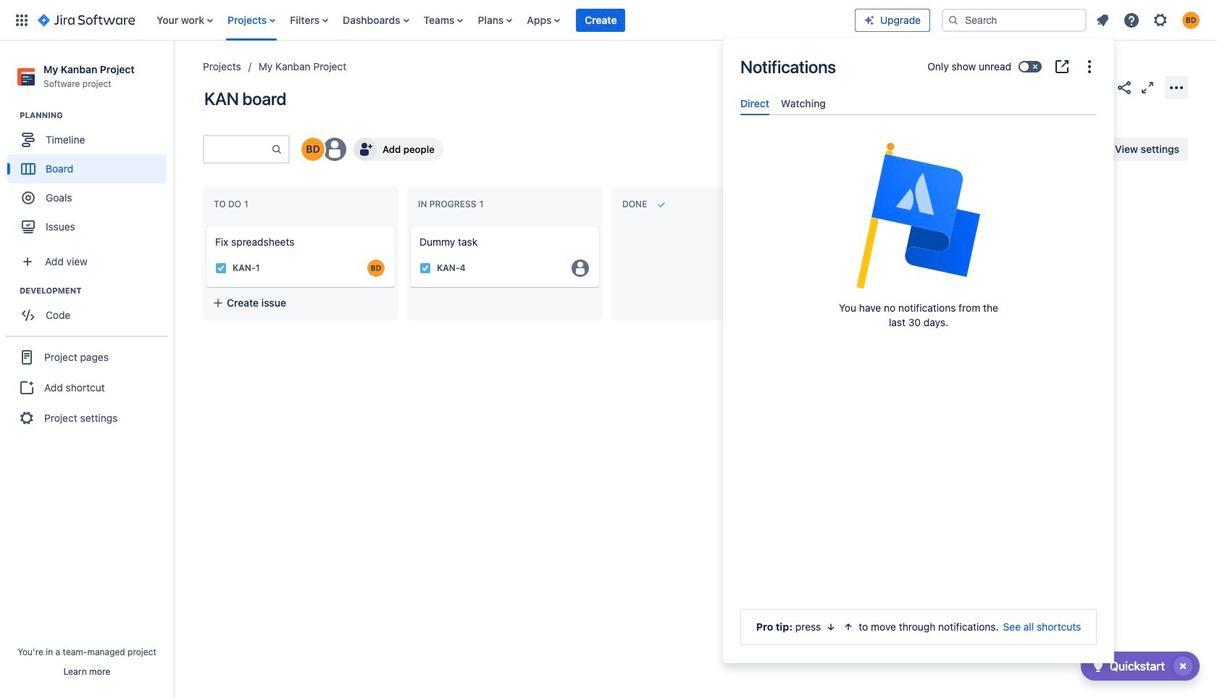 Task type: describe. For each thing, give the bounding box(es) containing it.
group for development image
[[7, 285, 173, 334]]

task image
[[215, 262, 227, 274]]

group for planning image
[[7, 110, 173, 246]]

import image
[[921, 141, 938, 158]]

more image
[[1081, 58, 1099, 75]]

sidebar element
[[0, 41, 174, 698]]

to do element
[[214, 199, 251, 210]]

in progress element
[[418, 199, 487, 210]]

help image
[[1123, 11, 1141, 29]]

heading for development image
[[20, 285, 173, 297]]

more actions image
[[1168, 79, 1186, 96]]

create issue image
[[401, 216, 418, 233]]

heading for planning image
[[20, 110, 173, 121]]

create issue image
[[196, 216, 214, 233]]

appswitcher icon image
[[13, 11, 30, 29]]

2 vertical spatial group
[[6, 336, 168, 439]]

dismiss quickstart image
[[1172, 655, 1195, 678]]

check image
[[1090, 657, 1107, 675]]

settings image
[[1152, 11, 1170, 29]]

notifications image
[[1094, 11, 1112, 29]]



Task type: vqa. For each thing, say whether or not it's contained in the screenshot.
bottom Task icon
no



Task type: locate. For each thing, give the bounding box(es) containing it.
list
[[149, 0, 855, 40], [1090, 7, 1209, 33]]

Search field
[[942, 8, 1087, 32]]

sidebar navigation image
[[158, 58, 190, 87]]

tab list
[[735, 91, 1103, 115]]

planning image
[[2, 107, 20, 124]]

None search field
[[942, 8, 1087, 32]]

your profile and settings image
[[1183, 11, 1200, 29]]

1 heading from the top
[[20, 110, 173, 121]]

jira software image
[[38, 11, 135, 29], [38, 11, 135, 29]]

tab panel
[[735, 115, 1103, 128]]

add people image
[[357, 141, 374, 158]]

task image
[[420, 262, 431, 274]]

arrow up image
[[843, 621, 855, 633]]

goal image
[[22, 191, 35, 205]]

group
[[7, 110, 173, 246], [7, 285, 173, 334], [6, 336, 168, 439]]

star kan board image
[[1093, 79, 1110, 96]]

heading
[[20, 110, 173, 121], [20, 285, 173, 297]]

banner
[[0, 0, 1218, 41]]

arrow down image
[[826, 621, 837, 633]]

1 horizontal spatial list
[[1090, 7, 1209, 33]]

0 vertical spatial heading
[[20, 110, 173, 121]]

primary element
[[9, 0, 855, 40]]

list item
[[577, 0, 626, 40]]

open notifications in a new tab image
[[1054, 58, 1071, 75]]

2 heading from the top
[[20, 285, 173, 297]]

search image
[[948, 14, 960, 26]]

development image
[[2, 282, 20, 299]]

dialog
[[723, 38, 1115, 663]]

Search this board text field
[[204, 136, 271, 162]]

1 vertical spatial heading
[[20, 285, 173, 297]]

1 vertical spatial group
[[7, 285, 173, 334]]

0 horizontal spatial list
[[149, 0, 855, 40]]

enter full screen image
[[1139, 79, 1157, 96]]

0 vertical spatial group
[[7, 110, 173, 246]]



